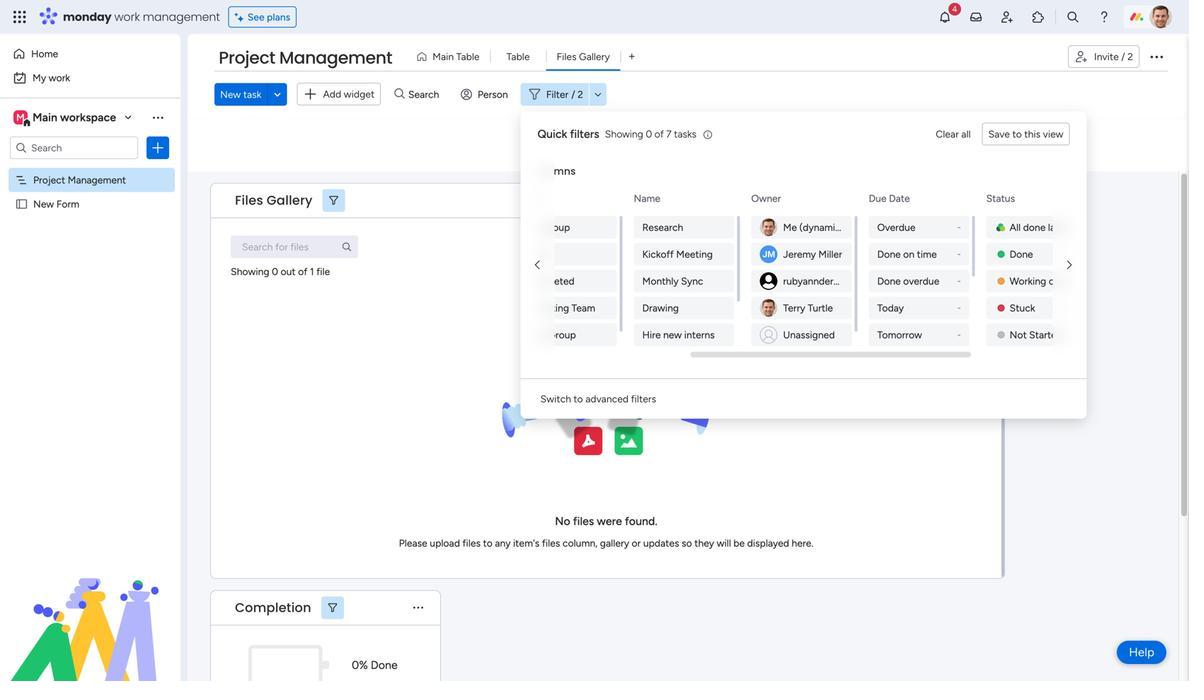 Task type: locate. For each thing, give the bounding box(es) containing it.
0 horizontal spatial management
[[68, 174, 126, 186]]

file
[[316, 266, 330, 278]]

terry turtle image up options icon
[[1150, 6, 1172, 28]]

arrow down image
[[590, 86, 607, 103]]

invite
[[1094, 51, 1119, 63]]

- for overdue
[[957, 222, 961, 233]]

project inside field
[[219, 46, 275, 70]]

save to this view
[[989, 128, 1064, 140]]

see plans
[[248, 11, 290, 23]]

to inside save to this view button
[[1013, 128, 1022, 140]]

1 vertical spatial new
[[33, 198, 54, 210]]

2 vertical spatial new
[[525, 329, 546, 341]]

(dynamic)
[[799, 222, 844, 234]]

- right overdue
[[957, 276, 961, 286]]

1 vertical spatial showing
[[231, 266, 269, 278]]

0 vertical spatial new
[[220, 88, 241, 100]]

terry turtle image inside owner group
[[760, 219, 778, 236]]

stuck
[[1010, 302, 1035, 314]]

person
[[478, 88, 508, 100]]

all left done
[[1010, 222, 1021, 234]]

options image
[[1148, 48, 1165, 65]]

no
[[555, 515, 570, 528]]

1 horizontal spatial showing
[[605, 128, 643, 140]]

name
[[634, 193, 660, 205]]

found.
[[625, 515, 658, 528]]

monday marketplace image
[[1031, 10, 1046, 24]]

unassigned
[[783, 329, 835, 341]]

0 vertical spatial gallery
[[579, 51, 610, 63]]

1 - from the top
[[957, 222, 961, 233]]

1 vertical spatial all
[[1010, 222, 1021, 234]]

terry turtle image
[[1150, 6, 1172, 28], [760, 219, 778, 236]]

of left 1
[[298, 266, 308, 278]]

to for switch
[[574, 393, 583, 405]]

new inside group group
[[525, 329, 546, 341]]

list box containing project management
[[0, 165, 181, 407]]

0 vertical spatial terry turtle image
[[1150, 6, 1172, 28]]

0 vertical spatial project management
[[219, 46, 392, 70]]

due date group
[[869, 216, 972, 481]]

table up person popup button
[[456, 51, 480, 63]]

done for done on time
[[877, 248, 901, 260]]

2 horizontal spatial files
[[573, 515, 594, 528]]

1 horizontal spatial new
[[220, 88, 241, 100]]

1 horizontal spatial /
[[1121, 51, 1125, 63]]

0 horizontal spatial terry turtle image
[[760, 219, 778, 236]]

1 horizontal spatial work
[[114, 9, 140, 25]]

0 horizontal spatial work
[[49, 72, 70, 84]]

done right 0%
[[371, 659, 398, 672]]

clear
[[936, 128, 959, 140]]

0 vertical spatial files gallery
[[557, 51, 610, 63]]

clear all
[[936, 128, 971, 140]]

1 horizontal spatial main
[[433, 51, 454, 63]]

files gallery inside files gallery 'field'
[[235, 191, 313, 210]]

all left the columns at the left top of the page
[[517, 165, 529, 178]]

1 vertical spatial gallery
[[267, 191, 313, 210]]

v2 search image
[[394, 86, 405, 102]]

today
[[877, 302, 904, 314]]

to do
[[525, 248, 551, 260]]

1 vertical spatial main
[[33, 111, 57, 124]]

1 horizontal spatial to
[[574, 393, 583, 405]]

so
[[682, 538, 692, 550]]

0 left 'out'
[[272, 266, 278, 278]]

clear all button
[[930, 123, 977, 145]]

all for all columns
[[517, 165, 529, 178]]

due
[[869, 193, 887, 205]]

1 horizontal spatial files gallery
[[557, 51, 610, 63]]

due date
[[869, 193, 910, 205]]

/ for filter
[[571, 88, 575, 100]]

1
[[310, 266, 314, 278]]

1 horizontal spatial filters
[[631, 393, 656, 405]]

project
[[219, 46, 275, 70], [33, 174, 65, 186]]

marketing
[[525, 302, 569, 314]]

0 horizontal spatial 2
[[578, 88, 583, 100]]

list box
[[0, 165, 181, 407]]

0 horizontal spatial files gallery
[[235, 191, 313, 210]]

0 horizontal spatial files
[[235, 191, 263, 210]]

main right workspace icon
[[33, 111, 57, 124]]

1 horizontal spatial group
[[548, 329, 576, 341]]

work for monday
[[114, 9, 140, 25]]

0%
[[352, 659, 368, 672]]

work right monday
[[114, 9, 140, 25]]

1 horizontal spatial project
[[219, 46, 275, 70]]

marketing team
[[525, 302, 595, 314]]

more dots image
[[978, 196, 987, 206], [413, 603, 423, 614]]

monthly sync
[[642, 275, 703, 287]]

0 horizontal spatial project management
[[33, 174, 126, 186]]

showing inside quick filters showing 0 of 7 tasks
[[605, 128, 643, 140]]

switch to advanced filters button
[[535, 388, 662, 411]]

done for done
[[1010, 248, 1033, 260]]

1 horizontal spatial on
[[1049, 275, 1060, 287]]

gallery layout group
[[897, 235, 951, 258]]

1 horizontal spatial management
[[279, 46, 392, 70]]

2 right invite
[[1128, 51, 1133, 63]]

1 horizontal spatial all
[[1010, 222, 1021, 234]]

None search field
[[231, 236, 358, 258]]

0 horizontal spatial 0
[[272, 266, 278, 278]]

2 - from the top
[[957, 249, 961, 259]]

2
[[1128, 51, 1133, 63], [578, 88, 583, 100]]

work inside "my work" option
[[49, 72, 70, 84]]

completed
[[525, 275, 575, 287]]

0 horizontal spatial all
[[517, 165, 529, 178]]

not started
[[1010, 329, 1063, 341]]

0 vertical spatial files
[[557, 51, 577, 63]]

rubyanndersson@gmail.com image
[[760, 273, 778, 290]]

done up working at right
[[1010, 248, 1033, 260]]

2 horizontal spatial new
[[525, 329, 546, 341]]

2 inside invite / 2 button
[[1128, 51, 1133, 63]]

new inside button
[[220, 88, 241, 100]]

to for save
[[1013, 128, 1022, 140]]

main content
[[188, 172, 1189, 682]]

1 vertical spatial group
[[548, 329, 576, 341]]

management up add widget popup button at the top left
[[279, 46, 392, 70]]

me (dynamic)
[[783, 222, 844, 234]]

option
[[0, 167, 181, 170]]

on inside "status" group
[[1049, 275, 1060, 287]]

table
[[456, 51, 480, 63], [507, 51, 530, 63]]

2 for filter / 2
[[578, 88, 583, 100]]

0 inside main content
[[272, 266, 278, 278]]

0 vertical spatial group
[[516, 193, 544, 205]]

new for new form
[[33, 198, 54, 210]]

m
[[16, 111, 25, 124]]

save to this view button
[[982, 123, 1070, 145]]

switch
[[540, 393, 571, 405]]

project management up form on the top left of page
[[33, 174, 126, 186]]

- left stuck at top right
[[957, 303, 961, 313]]

- for today
[[957, 303, 961, 313]]

to inside switch to advanced filters button
[[574, 393, 583, 405]]

0 vertical spatial work
[[114, 9, 140, 25]]

management inside field
[[279, 46, 392, 70]]

main content containing files gallery
[[188, 172, 1189, 682]]

1 horizontal spatial files
[[557, 51, 577, 63]]

/
[[1121, 51, 1125, 63], [571, 88, 575, 100]]

my work option
[[8, 67, 172, 89]]

2 horizontal spatial to
[[1013, 128, 1022, 140]]

1 table from the left
[[456, 51, 480, 63]]

tomorrow
[[877, 329, 922, 341]]

filters right advanced
[[631, 393, 656, 405]]

new left task
[[220, 88, 241, 100]]

showing left 'out'
[[231, 266, 269, 278]]

terry turtle image left me
[[760, 219, 778, 236]]

owner
[[751, 193, 781, 205]]

Search in workspace field
[[30, 140, 118, 156]]

search image
[[341, 241, 353, 253]]

project management up add at the top left of the page
[[219, 46, 392, 70]]

on
[[903, 248, 915, 260], [1049, 275, 1060, 287]]

miller
[[819, 248, 842, 260]]

group up top
[[516, 193, 544, 205]]

3 - from the top
[[957, 276, 961, 286]]

1 vertical spatial work
[[49, 72, 70, 84]]

- right time
[[957, 249, 961, 259]]

on left the it
[[1049, 275, 1060, 287]]

more dots image for completion
[[413, 603, 423, 614]]

completion
[[235, 599, 311, 617]]

files
[[573, 515, 594, 528], [462, 538, 481, 550], [542, 538, 560, 550]]

1 vertical spatial on
[[1049, 275, 1060, 287]]

0 horizontal spatial of
[[298, 266, 308, 278]]

new
[[220, 88, 241, 100], [33, 198, 54, 210], [525, 329, 546, 341]]

0 vertical spatial to
[[1013, 128, 1022, 140]]

files right no
[[573, 515, 594, 528]]

gallery for files gallery button
[[579, 51, 610, 63]]

0 vertical spatial management
[[279, 46, 392, 70]]

1 horizontal spatial project management
[[219, 46, 392, 70]]

kickoff
[[642, 248, 674, 260]]

1 vertical spatial filters
[[631, 393, 656, 405]]

0 inside quick filters showing 0 of 7 tasks
[[646, 128, 652, 140]]

1 horizontal spatial terry turtle image
[[1150, 6, 1172, 28]]

0 horizontal spatial /
[[571, 88, 575, 100]]

filter
[[546, 88, 569, 100]]

done inside "status" group
[[1010, 248, 1033, 260]]

1 vertical spatial more dots image
[[413, 603, 423, 614]]

all inside "status" group
[[1010, 222, 1021, 234]]

0 horizontal spatial gallery
[[267, 191, 313, 210]]

search everything image
[[1066, 10, 1080, 24]]

1 vertical spatial 0
[[272, 266, 278, 278]]

0 horizontal spatial table
[[456, 51, 480, 63]]

main inside button
[[433, 51, 454, 63]]

0 left 7
[[646, 128, 652, 140]]

1 horizontal spatial files
[[542, 538, 560, 550]]

invite members image
[[1000, 10, 1014, 24]]

showing left 7
[[605, 128, 643, 140]]

1 vertical spatial terry turtle image
[[760, 219, 778, 236]]

0 horizontal spatial showing
[[231, 266, 269, 278]]

lottie animation element
[[0, 539, 181, 682]]

0 vertical spatial of
[[655, 128, 664, 140]]

main up search field
[[433, 51, 454, 63]]

1 horizontal spatial table
[[507, 51, 530, 63]]

gallery inside button
[[579, 51, 610, 63]]

project up task
[[219, 46, 275, 70]]

files gallery for files gallery 'field'
[[235, 191, 313, 210]]

all columns
[[517, 165, 576, 178]]

2 table from the left
[[507, 51, 530, 63]]

kickoff meeting
[[642, 248, 713, 260]]

main inside workspace selection element
[[33, 111, 57, 124]]

1 vertical spatial project
[[33, 174, 65, 186]]

workspace
[[60, 111, 116, 124]]

0 horizontal spatial on
[[903, 248, 915, 260]]

new form
[[33, 198, 79, 210]]

0 vertical spatial 2
[[1128, 51, 1133, 63]]

files right item's
[[542, 538, 560, 550]]

0 vertical spatial on
[[903, 248, 915, 260]]

table up person
[[507, 51, 530, 63]]

gallery
[[579, 51, 610, 63], [267, 191, 313, 210]]

table inside button
[[507, 51, 530, 63]]

invite / 2 button
[[1068, 45, 1140, 68]]

to right the switch
[[574, 393, 583, 405]]

showing 0 out of 1 file
[[231, 266, 330, 278]]

more dots image for files gallery
[[978, 196, 987, 206]]

0 horizontal spatial main
[[33, 111, 57, 124]]

angle down image
[[274, 89, 281, 100]]

/ inside button
[[1121, 51, 1125, 63]]

working on it
[[1010, 275, 1069, 287]]

of left 7
[[655, 128, 664, 140]]

1 vertical spatial /
[[571, 88, 575, 100]]

of
[[655, 128, 664, 140], [298, 266, 308, 278]]

0 vertical spatial filters
[[570, 127, 599, 141]]

0 vertical spatial main
[[433, 51, 454, 63]]

1 horizontal spatial of
[[655, 128, 664, 140]]

all
[[517, 165, 529, 178], [1010, 222, 1021, 234]]

5 - from the top
[[957, 330, 961, 340]]

team
[[572, 302, 595, 314]]

to left any
[[483, 538, 493, 550]]

new
[[663, 329, 682, 341]]

to
[[525, 248, 535, 260]]

files right upload
[[462, 538, 481, 550]]

new for new group
[[525, 329, 546, 341]]

0 horizontal spatial new
[[33, 198, 54, 210]]

any
[[495, 538, 511, 550]]

0 horizontal spatial to
[[483, 538, 493, 550]]

management up form on the top left of page
[[68, 174, 126, 186]]

filters right the quick
[[570, 127, 599, 141]]

4 - from the top
[[957, 303, 961, 313]]

started
[[1029, 329, 1063, 341]]

4 image
[[949, 1, 961, 17]]

0 horizontal spatial files
[[462, 538, 481, 550]]

new right public board icon
[[33, 198, 54, 210]]

main table
[[433, 51, 480, 63]]

filter / 2
[[546, 88, 583, 100]]

see plans button
[[228, 6, 297, 28]]

done
[[1023, 222, 1046, 234]]

on inside due date group
[[903, 248, 915, 260]]

main
[[433, 51, 454, 63], [33, 111, 57, 124]]

1 horizontal spatial 0
[[646, 128, 652, 140]]

2 left arrow down icon
[[578, 88, 583, 100]]

time
[[917, 248, 937, 260]]

out
[[281, 266, 296, 278]]

0 vertical spatial project
[[219, 46, 275, 70]]

Search field
[[405, 84, 447, 104]]

workspace image
[[13, 110, 28, 125]]

please
[[399, 538, 427, 550]]

home option
[[8, 42, 172, 65]]

work right the my
[[49, 72, 70, 84]]

0 vertical spatial more dots image
[[978, 196, 987, 206]]

filters
[[570, 127, 599, 141], [631, 393, 656, 405]]

done up the today
[[877, 275, 901, 287]]

0 horizontal spatial more dots image
[[413, 603, 423, 614]]

top
[[525, 222, 541, 234]]

/ right filter
[[571, 88, 575, 100]]

files gallery inside files gallery button
[[557, 51, 610, 63]]

1 vertical spatial files
[[235, 191, 263, 210]]

- right the overdue
[[957, 222, 961, 233]]

hire
[[642, 329, 661, 341]]

help image
[[1097, 10, 1111, 24]]

group down marketing team
[[548, 329, 576, 341]]

new down marketing
[[525, 329, 546, 341]]

files inside button
[[557, 51, 577, 63]]

not
[[1010, 329, 1027, 341]]

project management
[[219, 46, 392, 70], [33, 174, 126, 186]]

project up new form
[[33, 174, 65, 186]]

of inside quick filters showing 0 of 7 tasks
[[655, 128, 664, 140]]

task
[[243, 88, 262, 100]]

0 vertical spatial 0
[[646, 128, 652, 140]]

- left not
[[957, 330, 961, 340]]

1 vertical spatial 2
[[578, 88, 583, 100]]

to left this at the right top of page
[[1013, 128, 1022, 140]]

gallery
[[600, 538, 629, 550]]

1 vertical spatial to
[[574, 393, 583, 405]]

home link
[[8, 42, 172, 65]]

group
[[544, 222, 570, 234]]

0 vertical spatial /
[[1121, 51, 1125, 63]]

1 horizontal spatial more dots image
[[978, 196, 987, 206]]

files inside 'field'
[[235, 191, 263, 210]]

0 vertical spatial all
[[517, 165, 529, 178]]

0 horizontal spatial project
[[33, 174, 65, 186]]

/ right invite
[[1121, 51, 1125, 63]]

1 horizontal spatial 2
[[1128, 51, 1133, 63]]

on left time
[[903, 248, 915, 260]]

0 vertical spatial showing
[[605, 128, 643, 140]]

1 vertical spatial files gallery
[[235, 191, 313, 210]]

done down the overdue
[[877, 248, 901, 260]]

project management inside field
[[219, 46, 392, 70]]

gallery inside 'field'
[[267, 191, 313, 210]]

1 horizontal spatial gallery
[[579, 51, 610, 63]]



Task type: vqa. For each thing, say whether or not it's contained in the screenshot.
0%
yes



Task type: describe. For each thing, give the bounding box(es) containing it.
on for done
[[903, 248, 915, 260]]

lottie animation image
[[0, 539, 181, 682]]

- for tomorrow
[[957, 330, 961, 340]]

0 horizontal spatial filters
[[570, 127, 599, 141]]

status group
[[986, 216, 1090, 347]]

all
[[961, 128, 971, 140]]

group inside group group
[[548, 329, 576, 341]]

or
[[632, 538, 641, 550]]

home
[[31, 48, 58, 60]]

displayed
[[747, 538, 789, 550]]

Completion field
[[231, 599, 315, 618]]

jeremy miller
[[783, 248, 842, 260]]

owner group
[[751, 216, 855, 347]]

group group
[[516, 216, 620, 347]]

status
[[986, 193, 1015, 205]]

monday
[[63, 9, 112, 25]]

Project Management field
[[215, 46, 396, 70]]

1 vertical spatial management
[[68, 174, 126, 186]]

table inside button
[[456, 51, 480, 63]]

here.
[[792, 538, 814, 550]]

- for done overdue
[[957, 276, 961, 286]]

new for new task
[[220, 88, 241, 100]]

new task button
[[214, 83, 267, 106]]

columns
[[532, 165, 576, 178]]

done overdue
[[877, 275, 940, 287]]

add widget button
[[297, 83, 381, 105]]

all done labels
[[1010, 222, 1073, 234]]

quick filters showing 0 of 7 tasks
[[538, 127, 697, 141]]

item's
[[513, 538, 540, 550]]

jeremy miller image
[[760, 246, 778, 263]]

view
[[1043, 128, 1064, 140]]

update feed image
[[969, 10, 983, 24]]

all for all done labels
[[1010, 222, 1021, 234]]

overdue
[[903, 275, 940, 287]]

monthly
[[642, 275, 679, 287]]

sync
[[681, 275, 703, 287]]

person button
[[455, 83, 517, 106]]

work for my
[[49, 72, 70, 84]]

widget
[[344, 88, 375, 100]]

will
[[717, 538, 731, 550]]

please upload files to any item's files column, gallery or updates so they will be displayed here.
[[399, 538, 814, 550]]

date
[[889, 193, 910, 205]]

workspace selection element
[[13, 109, 118, 127]]

main table button
[[411, 45, 490, 68]]

files gallery button
[[546, 45, 621, 68]]

upload
[[430, 538, 460, 550]]

save
[[989, 128, 1010, 140]]

workspace options image
[[151, 110, 165, 124]]

quick
[[538, 127, 567, 141]]

files gallery for files gallery button
[[557, 51, 610, 63]]

add
[[323, 88, 341, 100]]

name group
[[634, 216, 737, 400]]

gallery for files gallery 'field'
[[267, 191, 313, 210]]

meeting
[[676, 248, 713, 260]]

no files were found.
[[555, 515, 658, 528]]

plans
[[267, 11, 290, 23]]

add widget
[[323, 88, 375, 100]]

on for working
[[1049, 275, 1060, 287]]

options image
[[151, 141, 165, 155]]

done on time
[[877, 248, 937, 260]]

updates
[[643, 538, 679, 550]]

this
[[1024, 128, 1041, 140]]

do
[[538, 248, 551, 260]]

1 vertical spatial of
[[298, 266, 308, 278]]

public board image
[[15, 197, 28, 211]]

form
[[56, 198, 79, 210]]

filters inside button
[[631, 393, 656, 405]]

all columns dialog
[[247, 111, 1189, 481]]

tasks
[[674, 128, 697, 140]]

column,
[[563, 538, 598, 550]]

1 vertical spatial project management
[[33, 174, 126, 186]]

notifications image
[[938, 10, 952, 24]]

labels
[[1048, 222, 1073, 234]]

/ for invite
[[1121, 51, 1125, 63]]

be
[[734, 538, 745, 550]]

add view image
[[629, 51, 635, 62]]

research
[[642, 222, 683, 234]]

2 vertical spatial to
[[483, 538, 493, 550]]

new task
[[220, 88, 262, 100]]

working
[[1010, 275, 1046, 287]]

files for files gallery 'field'
[[235, 191, 263, 210]]

main for main workspace
[[33, 111, 57, 124]]

table button
[[490, 45, 546, 68]]

2 for invite / 2
[[1128, 51, 1133, 63]]

files for files gallery button
[[557, 51, 577, 63]]

main for main table
[[433, 51, 454, 63]]

my work
[[33, 72, 70, 84]]

terry turtle image
[[760, 299, 778, 317]]

were
[[597, 515, 622, 528]]

hire new interns
[[642, 329, 715, 341]]

main workspace
[[33, 111, 116, 124]]

help button
[[1117, 641, 1167, 665]]

top group
[[525, 222, 570, 234]]

0 horizontal spatial group
[[516, 193, 544, 205]]

turtle
[[808, 302, 833, 314]]

terry
[[783, 302, 805, 314]]

done for done overdue
[[877, 275, 901, 287]]

Files Gallery field
[[231, 191, 316, 210]]

they
[[695, 538, 714, 550]]

my
[[33, 72, 46, 84]]

- for done on time
[[957, 249, 961, 259]]

monday work management
[[63, 9, 220, 25]]

select product image
[[13, 10, 27, 24]]



